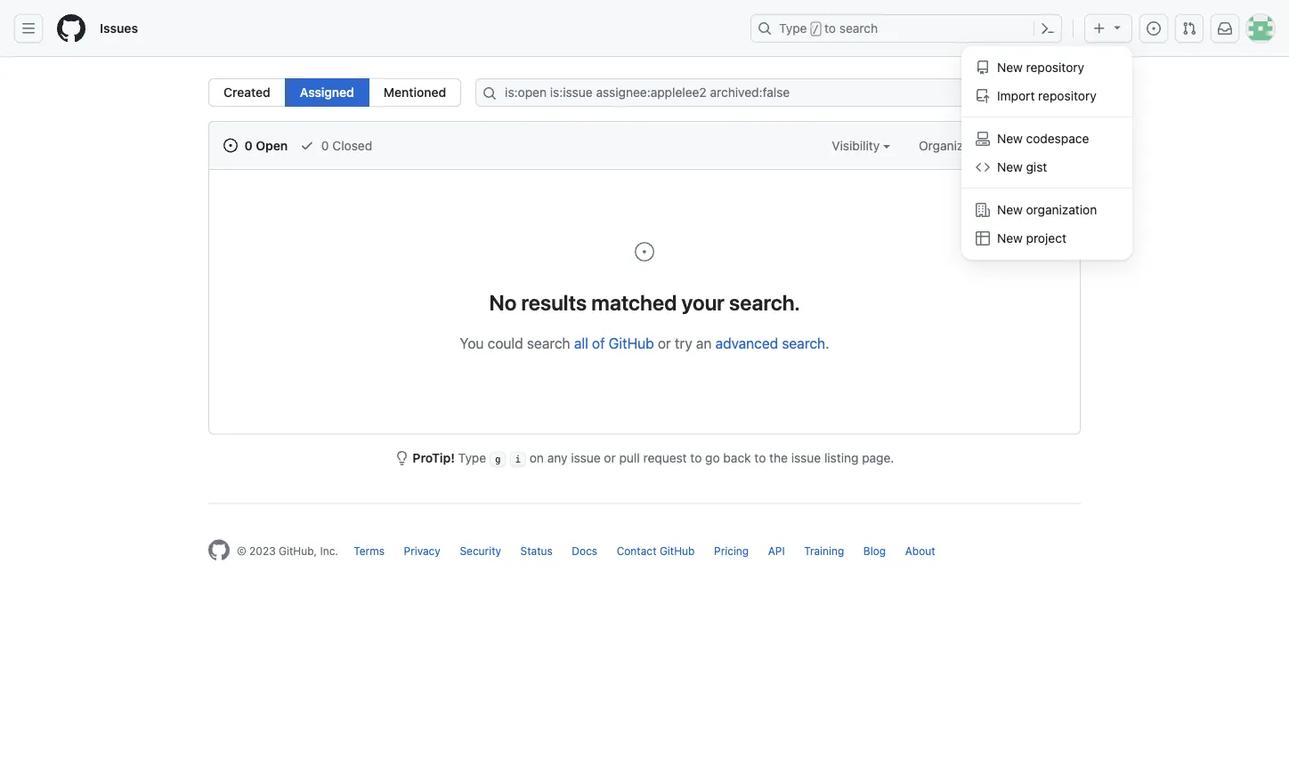 Task type: vqa. For each thing, say whether or not it's contained in the screenshot.
second LIST from the bottom of the page
no



Task type: describe. For each thing, give the bounding box(es) containing it.
no
[[489, 290, 517, 315]]

1 horizontal spatial type
[[779, 21, 807, 36]]

of
[[592, 335, 605, 352]]

docs link
[[572, 545, 598, 558]]

contact github link
[[617, 545, 695, 558]]

2 horizontal spatial to
[[825, 21, 836, 36]]

privacy link
[[404, 545, 441, 558]]

contact github
[[617, 545, 695, 558]]

protip! type g
[[413, 451, 501, 466]]

Issues search field
[[476, 78, 1081, 107]]

homepage image
[[208, 540, 230, 562]]

© 2023 github, inc.
[[237, 545, 338, 558]]

0 horizontal spatial to
[[691, 451, 702, 466]]

©
[[237, 545, 246, 558]]

/
[[813, 23, 819, 36]]

2 issue from the left
[[792, 451, 821, 466]]

0 vertical spatial or
[[658, 335, 671, 352]]

assigned link
[[285, 78, 369, 107]]

terms
[[354, 545, 385, 558]]

2 vertical spatial issue opened image
[[634, 241, 655, 263]]

training
[[804, 545, 845, 558]]

sort button
[[1031, 136, 1066, 155]]

codespace
[[1026, 131, 1090, 146]]

Search all issues text field
[[476, 78, 1081, 107]]

new codespace
[[997, 131, 1090, 146]]

visibility button
[[832, 136, 891, 155]]

new gist
[[997, 160, 1048, 175]]

command palette image
[[1041, 21, 1055, 36]]

created
[[224, 85, 271, 100]]

about
[[905, 545, 936, 558]]

all
[[574, 335, 588, 352]]

mentioned link
[[369, 78, 461, 107]]

issue opened image inside 0 open link
[[224, 138, 238, 153]]

i on any issue or pull request to go back to the issue listing page.
[[515, 451, 895, 466]]

protip!
[[413, 451, 455, 466]]

could
[[488, 335, 523, 352]]

triangle down image
[[1111, 20, 1125, 34]]

git pull request image
[[1183, 21, 1197, 36]]

training link
[[804, 545, 845, 558]]

page.
[[862, 451, 895, 466]]

issues element
[[208, 78, 461, 107]]

inc.
[[320, 545, 338, 558]]

import repository
[[997, 89, 1097, 103]]

project
[[1026, 231, 1067, 246]]

closed
[[333, 138, 372, 153]]

new codespace link
[[969, 125, 1126, 153]]

0 for closed
[[321, 138, 329, 153]]

new repository link
[[969, 53, 1126, 82]]

sort
[[1031, 138, 1056, 153]]

new project
[[997, 231, 1067, 246]]

1 horizontal spatial to
[[755, 451, 766, 466]]

new organization
[[997, 203, 1097, 217]]

.
[[826, 335, 830, 352]]

1 vertical spatial type
[[458, 451, 486, 466]]

search image
[[483, 86, 497, 101]]

you could search all of github or try an advanced search .
[[460, 335, 830, 352]]

request
[[643, 451, 687, 466]]

open
[[256, 138, 288, 153]]

organization
[[919, 138, 996, 153]]

results
[[521, 290, 587, 315]]

mentioned
[[384, 85, 446, 100]]

0 vertical spatial issue opened image
[[1147, 21, 1161, 36]]

matched
[[592, 290, 677, 315]]

all of github link
[[574, 335, 654, 352]]

1 issue from the left
[[571, 451, 601, 466]]

status
[[521, 545, 553, 558]]

1 horizontal spatial search
[[782, 335, 826, 352]]

api
[[768, 545, 785, 558]]

new repository
[[997, 60, 1085, 75]]



Task type: locate. For each thing, give the bounding box(es) containing it.
2 new from the top
[[997, 131, 1023, 146]]

4 new from the top
[[997, 203, 1023, 217]]

about link
[[905, 545, 936, 558]]

1 vertical spatial repository
[[1039, 89, 1097, 103]]

0 left open
[[245, 138, 253, 153]]

1 horizontal spatial 0
[[321, 138, 329, 153]]

0 for open
[[245, 138, 253, 153]]

new up import
[[997, 60, 1023, 75]]

issue right any
[[571, 451, 601, 466]]

terms link
[[354, 545, 385, 558]]

issue
[[571, 451, 601, 466], [792, 451, 821, 466]]

go
[[705, 451, 720, 466]]

1 horizontal spatial github
[[660, 545, 695, 558]]

search.
[[729, 290, 800, 315]]

github
[[609, 335, 654, 352], [660, 545, 695, 558]]

to
[[825, 21, 836, 36], [691, 451, 702, 466], [755, 451, 766, 466]]

repository inside import repository link
[[1039, 89, 1097, 103]]

0 vertical spatial type
[[779, 21, 807, 36]]

0 horizontal spatial github
[[609, 335, 654, 352]]

2023
[[249, 545, 276, 558]]

repository up the import repository
[[1026, 60, 1085, 75]]

1 vertical spatial issue opened image
[[224, 138, 238, 153]]

issue opened image up the no results matched your search.
[[634, 241, 655, 263]]

issue right 'the'
[[792, 451, 821, 466]]

0 right check "icon"
[[321, 138, 329, 153]]

1 vertical spatial or
[[604, 451, 616, 466]]

repository for new repository
[[1026, 60, 1085, 75]]

to left 'the'
[[755, 451, 766, 466]]

3 new from the top
[[997, 160, 1023, 175]]

type left /
[[779, 21, 807, 36]]

security link
[[460, 545, 501, 558]]

no results matched your search.
[[489, 290, 800, 315]]

the
[[770, 451, 788, 466]]

1 new from the top
[[997, 60, 1023, 75]]

github right the contact
[[660, 545, 695, 558]]

or left pull
[[604, 451, 616, 466]]

0 vertical spatial repository
[[1026, 60, 1085, 75]]

repository
[[1026, 60, 1085, 75], [1039, 89, 1097, 103]]

any
[[547, 451, 568, 466]]

new project button
[[969, 224, 1126, 253]]

type / to search
[[779, 21, 878, 36]]

import repository link
[[969, 82, 1126, 110]]

or left try
[[658, 335, 671, 352]]

search right /
[[840, 21, 878, 36]]

footer containing © 2023 github, inc.
[[194, 504, 1095, 606]]

issue opened image left 0 open
[[224, 138, 238, 153]]

new organization link
[[969, 196, 1126, 224]]

new for new organization
[[997, 203, 1023, 217]]

repository down new repository link
[[1039, 89, 1097, 103]]

check image
[[300, 138, 314, 153]]

assigned
[[300, 85, 354, 100]]

blog
[[864, 545, 886, 558]]

api link
[[768, 545, 785, 558]]

new left project
[[997, 231, 1023, 246]]

github inside footer
[[660, 545, 695, 558]]

repository inside new repository link
[[1026, 60, 1085, 75]]

search
[[840, 21, 878, 36], [527, 335, 571, 352], [782, 335, 826, 352]]

an
[[696, 335, 712, 352]]

2 0 from the left
[[321, 138, 329, 153]]

gist
[[1026, 160, 1048, 175]]

1 0 from the left
[[245, 138, 253, 153]]

pricing
[[714, 545, 749, 558]]

0 open
[[241, 138, 288, 153]]

status link
[[521, 545, 553, 558]]

privacy
[[404, 545, 441, 558]]

0 vertical spatial github
[[609, 335, 654, 352]]

light bulb image
[[395, 452, 409, 466]]

1 horizontal spatial or
[[658, 335, 671, 352]]

github right of
[[609, 335, 654, 352]]

to left the go
[[691, 451, 702, 466]]

menu
[[962, 46, 1133, 260]]

5 new from the top
[[997, 231, 1023, 246]]

new inside button
[[997, 231, 1023, 246]]

new up new gist
[[997, 131, 1023, 146]]

0 closed link
[[300, 136, 372, 155]]

1 horizontal spatial issue
[[792, 451, 821, 466]]

new for new codespace
[[997, 131, 1023, 146]]

new for new gist
[[997, 160, 1023, 175]]

0 horizontal spatial or
[[604, 451, 616, 466]]

security
[[460, 545, 501, 558]]

docs
[[572, 545, 598, 558]]

on
[[530, 451, 544, 466]]

new for new project
[[997, 231, 1023, 246]]

plus image
[[1093, 21, 1107, 36]]

contact
[[617, 545, 657, 558]]

0 horizontal spatial issue opened image
[[224, 138, 238, 153]]

2 horizontal spatial search
[[840, 21, 878, 36]]

try
[[675, 335, 693, 352]]

0
[[245, 138, 253, 153], [321, 138, 329, 153]]

homepage image
[[57, 14, 85, 43]]

created link
[[208, 78, 286, 107]]

advanced search link
[[716, 335, 826, 352]]

new inside "link"
[[997, 131, 1023, 146]]

1 vertical spatial github
[[660, 545, 695, 558]]

2 horizontal spatial issue opened image
[[1147, 21, 1161, 36]]

to right /
[[825, 21, 836, 36]]

type
[[779, 21, 807, 36], [458, 451, 486, 466]]

advanced
[[716, 335, 779, 352]]

repository for import repository
[[1039, 89, 1097, 103]]

organization
[[1026, 203, 1097, 217]]

pull
[[619, 451, 640, 466]]

footer
[[194, 504, 1095, 606]]

0 horizontal spatial search
[[527, 335, 571, 352]]

issue opened image left git pull request "icon"
[[1147, 21, 1161, 36]]

0 open link
[[224, 136, 288, 155]]

0 horizontal spatial issue
[[571, 451, 601, 466]]

type left g
[[458, 451, 486, 466]]

your
[[682, 290, 725, 315]]

organization button
[[919, 136, 1003, 155]]

new up new project on the right top of the page
[[997, 203, 1023, 217]]

issues
[[100, 21, 138, 36]]

new left gist
[[997, 160, 1023, 175]]

notifications image
[[1218, 21, 1233, 36]]

issue opened image
[[1147, 21, 1161, 36], [224, 138, 238, 153], [634, 241, 655, 263]]

new
[[997, 60, 1023, 75], [997, 131, 1023, 146], [997, 160, 1023, 175], [997, 203, 1023, 217], [997, 231, 1023, 246]]

0 horizontal spatial 0
[[245, 138, 253, 153]]

search down the search. on the right top of page
[[782, 335, 826, 352]]

blog link
[[864, 545, 886, 558]]

import
[[997, 89, 1035, 103]]

you
[[460, 335, 484, 352]]

back
[[724, 451, 751, 466]]

g
[[495, 454, 501, 465]]

search left all
[[527, 335, 571, 352]]

listing
[[825, 451, 859, 466]]

github,
[[279, 545, 317, 558]]

or
[[658, 335, 671, 352], [604, 451, 616, 466]]

menu containing new repository
[[962, 46, 1133, 260]]

new gist link
[[969, 153, 1126, 182]]

pricing link
[[714, 545, 749, 558]]

1 horizontal spatial issue opened image
[[634, 241, 655, 263]]

visibility
[[832, 138, 883, 153]]

0 closed
[[318, 138, 372, 153]]

i
[[515, 454, 521, 465]]

new for new repository
[[997, 60, 1023, 75]]

0 horizontal spatial type
[[458, 451, 486, 466]]



